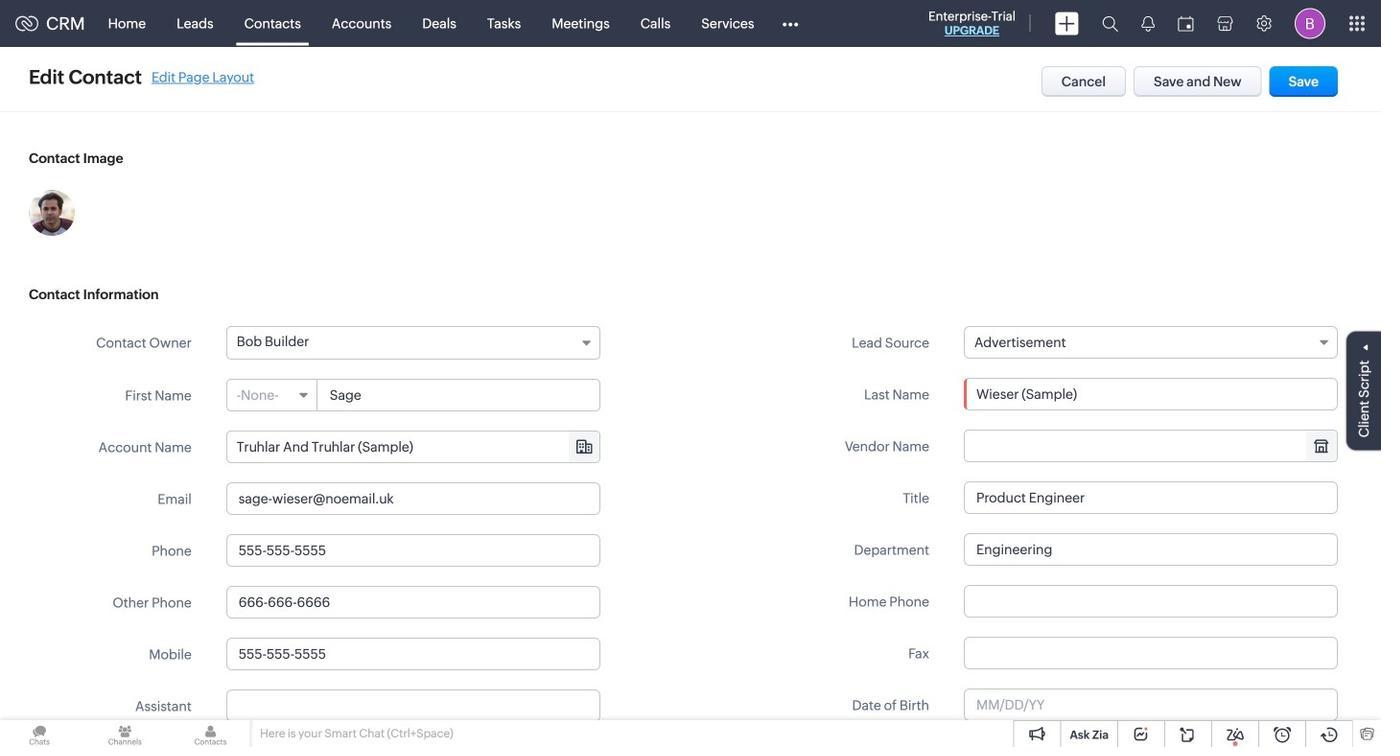 Task type: describe. For each thing, give the bounding box(es) containing it.
profile image
[[1295, 8, 1326, 39]]

signals element
[[1130, 0, 1167, 47]]

create menu image
[[1055, 12, 1079, 35]]

signals image
[[1142, 15, 1155, 32]]

contacts image
[[171, 720, 250, 747]]

calendar image
[[1178, 16, 1194, 31]]

logo image
[[15, 16, 38, 31]]

search element
[[1091, 0, 1130, 47]]



Task type: locate. For each thing, give the bounding box(es) containing it.
None text field
[[226, 483, 600, 515], [964, 533, 1338, 566], [226, 534, 600, 567], [226, 586, 600, 619], [226, 638, 600, 671], [226, 483, 600, 515], [964, 533, 1338, 566], [226, 534, 600, 567], [226, 586, 600, 619], [226, 638, 600, 671]]

search image
[[1102, 15, 1119, 32]]

profile element
[[1284, 0, 1337, 47]]

None text field
[[964, 378, 1338, 411], [318, 380, 599, 411], [227, 432, 599, 462], [964, 482, 1338, 514], [964, 585, 1338, 618], [964, 637, 1338, 670], [226, 690, 600, 722], [964, 378, 1338, 411], [318, 380, 599, 411], [227, 432, 599, 462], [964, 482, 1338, 514], [964, 585, 1338, 618], [964, 637, 1338, 670], [226, 690, 600, 722]]

None field
[[964, 326, 1338, 359], [227, 380, 317, 411], [227, 432, 599, 462], [964, 326, 1338, 359], [227, 380, 317, 411], [227, 432, 599, 462]]

MM/DD/YY text field
[[964, 689, 1338, 721]]

chats image
[[0, 720, 79, 747]]

channels image
[[86, 720, 164, 747]]

image image
[[29, 190, 75, 236]]

create menu element
[[1044, 0, 1091, 47]]

Other Modules field
[[770, 8, 811, 39]]



Task type: vqa. For each thing, say whether or not it's contained in the screenshot.
No.
no



